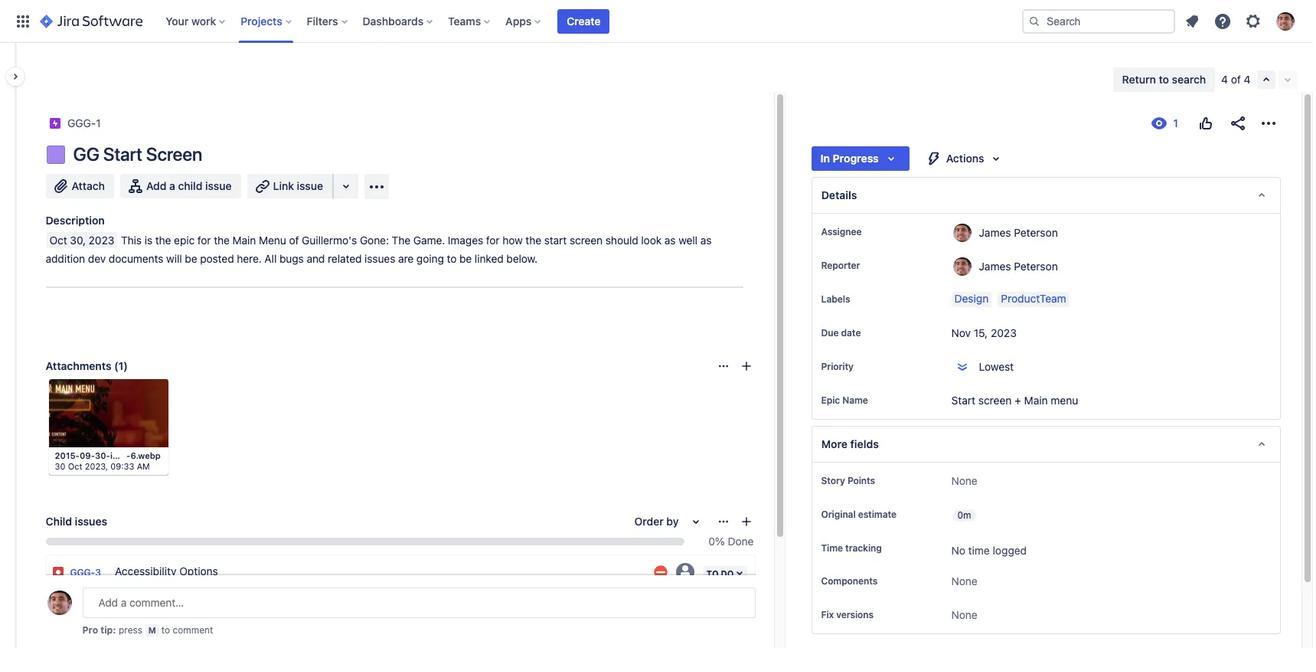 Task type: vqa. For each thing, say whether or not it's contained in the screenshot.
Actions POPUP BUTTON on the top right
yes



Task type: locate. For each thing, give the bounding box(es) containing it.
screen
[[146, 143, 202, 165], [184, 596, 219, 609]]

actions button
[[916, 146, 1015, 171]]

peterson down details element
[[1014, 226, 1058, 239]]

1 vertical spatial of
[[289, 234, 299, 247]]

main up here.
[[233, 234, 256, 247]]

oct 30, 2023
[[49, 234, 114, 247]]

1 horizontal spatial as
[[701, 234, 712, 247]]

ggg- for 4
[[70, 598, 95, 610]]

james peterson for assignee
[[979, 226, 1058, 239]]

1 none from the top
[[952, 474, 978, 487]]

1 horizontal spatial start
[[157, 596, 181, 609]]

4 up pro
[[95, 598, 101, 610]]

Add a comment… field
[[82, 588, 756, 618]]

priority: medium-high image
[[653, 565, 669, 580]]

no time logged
[[952, 544, 1027, 557]]

start down accessibility options
[[157, 596, 181, 609]]

2 james from the top
[[979, 259, 1012, 272]]

child
[[178, 179, 203, 192]]

for for menu
[[198, 234, 211, 247]]

original
[[822, 509, 856, 520]]

search
[[1172, 73, 1207, 86]]

0 vertical spatial none
[[952, 474, 978, 487]]

pro
[[82, 624, 98, 636]]

1 horizontal spatial of
[[1232, 73, 1242, 86]]

2 none from the top
[[952, 575, 978, 588]]

assignee pin to top. only you can see pinned fields. image
[[865, 226, 877, 238]]

actions
[[947, 152, 985, 165]]

in progress button
[[812, 146, 910, 171]]

1 vertical spatial screen
[[184, 596, 219, 609]]

0 horizontal spatial 2023
[[89, 234, 114, 247]]

0 vertical spatial main
[[233, 234, 256, 247]]

1 horizontal spatial 2023
[[991, 326, 1017, 339]]

james peterson
[[979, 226, 1058, 239], [979, 259, 1058, 272]]

0 horizontal spatial to
[[161, 624, 170, 636]]

0 vertical spatial to
[[1159, 73, 1170, 86]]

2 james peterson from the top
[[979, 259, 1058, 272]]

ggg- for 1
[[67, 116, 96, 129]]

0 vertical spatial screen
[[146, 143, 202, 165]]

attach
[[72, 179, 105, 192]]

2 vertical spatial none
[[952, 609, 978, 622]]

copy link to issue image
[[97, 116, 110, 129]]

3
[[95, 567, 101, 578]]

peterson up "productteam"
[[1014, 259, 1058, 272]]

3 none from the top
[[952, 609, 978, 622]]

start for multiple start screen backgrounds for different game states
[[157, 596, 181, 609]]

james up design
[[979, 259, 1012, 272]]

add app image
[[368, 177, 386, 196]]

the right how
[[526, 234, 542, 247]]

design
[[955, 292, 989, 305]]

ggg- right issue type: bug image
[[70, 567, 95, 578]]

to inside this is the epic for the main menu of guillermo's gone: the game. images for how the start screen should look as well as addition dev documents will be posted here. all bugs and related issues are going to be linked below.
[[447, 252, 457, 265]]

ggg- right issue type: improvement image
[[70, 598, 95, 610]]

0 vertical spatial james
[[979, 226, 1012, 239]]

productteam
[[1001, 292, 1067, 305]]

start
[[103, 143, 142, 165], [952, 394, 976, 407], [157, 596, 181, 609]]

1 horizontal spatial issue
[[297, 179, 323, 192]]

oct
[[49, 234, 67, 247]]

be right will on the top left of the page
[[185, 252, 197, 265]]

linked
[[475, 252, 504, 265]]

issue actions image
[[717, 515, 730, 528]]

primary element
[[9, 0, 1023, 43]]

2 vertical spatial start
[[157, 596, 181, 609]]

4 right the 'search'
[[1222, 73, 1229, 86]]

1 vertical spatial screen
[[979, 394, 1012, 407]]

order
[[635, 515, 664, 528]]

screen for multiple
[[184, 596, 219, 609]]

1 horizontal spatial 4
[[1222, 73, 1229, 86]]

return to search button
[[1114, 67, 1216, 92]]

for for states
[[289, 596, 303, 609]]

2 vertical spatial ggg-
[[70, 598, 95, 610]]

issue right child
[[205, 179, 232, 192]]

issue right link at the left of page
[[297, 179, 323, 192]]

the up posted on the left top of page
[[214, 234, 230, 247]]

1 horizontal spatial for
[[289, 596, 303, 609]]

1 horizontal spatial the
[[214, 234, 230, 247]]

peterson for assignee
[[1014, 226, 1058, 239]]

0 horizontal spatial be
[[185, 252, 197, 265]]

1 vertical spatial peterson
[[1014, 259, 1058, 272]]

0 horizontal spatial main
[[233, 234, 256, 247]]

to
[[1159, 73, 1170, 86], [447, 252, 457, 265], [161, 624, 170, 636]]

priority
[[822, 361, 854, 372]]

ggg-4
[[70, 598, 101, 610]]

of up share image
[[1232, 73, 1242, 86]]

a
[[169, 179, 175, 192]]

jira software image
[[40, 12, 143, 30], [40, 12, 143, 30]]

accessibility
[[115, 565, 177, 578]]

and
[[307, 252, 325, 265]]

for up linked
[[486, 234, 500, 247]]

profile image of james peterson image
[[47, 591, 72, 615]]

priority pin to top. only you can see pinned fields. image
[[857, 361, 869, 373]]

0 horizontal spatial for
[[198, 234, 211, 247]]

epic image
[[49, 117, 61, 129]]

start right gg at the left top of the page
[[103, 143, 142, 165]]

issue type: improvement image
[[52, 597, 64, 610]]

ggg- left the copy link to issue icon
[[67, 116, 96, 129]]

to right return
[[1159, 73, 1170, 86]]

your work
[[166, 14, 216, 27]]

menu
[[259, 234, 286, 247]]

gone:
[[360, 234, 389, 247]]

2 horizontal spatial the
[[526, 234, 542, 247]]

be down images
[[460, 252, 472, 265]]

0 vertical spatial screen
[[570, 234, 603, 247]]

epic
[[822, 395, 840, 406]]

0 horizontal spatial 4
[[95, 598, 101, 610]]

fix
[[822, 609, 834, 621]]

2023
[[89, 234, 114, 247], [991, 326, 1017, 339]]

details
[[822, 188, 857, 201]]

add attachment image
[[740, 360, 753, 372]]

multiple start screen backgrounds for different game states
[[115, 596, 411, 609]]

james
[[979, 226, 1012, 239], [979, 259, 1012, 272]]

filters
[[307, 14, 338, 27]]

james down details element
[[979, 226, 1012, 239]]

0 % done
[[709, 535, 754, 548]]

1 peterson from the top
[[1014, 226, 1058, 239]]

for left different
[[289, 596, 303, 609]]

1 vertical spatial none
[[952, 575, 978, 588]]

be
[[185, 252, 197, 265], [460, 252, 472, 265]]

1 vertical spatial issues
[[75, 515, 107, 528]]

1 horizontal spatial be
[[460, 252, 472, 265]]

2 horizontal spatial start
[[952, 394, 976, 407]]

0 vertical spatial ggg-
[[67, 116, 96, 129]]

tracking
[[846, 542, 882, 554]]

1 vertical spatial 2023
[[991, 326, 1017, 339]]

posted
[[200, 252, 234, 265]]

attachments menu image
[[717, 360, 730, 372]]

vote options: no one has voted for this issue yet. image
[[1197, 114, 1215, 133]]

progress
[[833, 152, 879, 165]]

james peterson down details element
[[979, 226, 1058, 239]]

issues right child
[[75, 515, 107, 528]]

your work button
[[161, 9, 232, 33]]

0 vertical spatial peterson
[[1014, 226, 1058, 239]]

0 horizontal spatial of
[[289, 234, 299, 247]]

0 vertical spatial 2023
[[89, 234, 114, 247]]

1 vertical spatial to
[[447, 252, 457, 265]]

productteam link
[[998, 292, 1070, 307]]

to right going
[[447, 252, 457, 265]]

to inside button
[[1159, 73, 1170, 86]]

menu
[[1051, 394, 1079, 407]]

fix versions
[[822, 609, 874, 621]]

download image
[[117, 386, 135, 404]]

0 vertical spatial start
[[103, 143, 142, 165]]

0 vertical spatial issues
[[365, 252, 396, 265]]

guillermo's
[[302, 234, 357, 247]]

2023 right 15,
[[991, 326, 1017, 339]]

1 vertical spatial ggg-
[[70, 567, 95, 578]]

%
[[715, 535, 725, 548]]

1 vertical spatial start
[[952, 394, 976, 407]]

1 vertical spatial main
[[1025, 394, 1048, 407]]

30,
[[70, 234, 86, 247]]

design link
[[952, 292, 992, 307]]

screen up a
[[146, 143, 202, 165]]

4 up share image
[[1245, 73, 1251, 86]]

done
[[728, 535, 754, 548]]

work
[[191, 14, 216, 27]]

1 vertical spatial james peterson
[[979, 259, 1058, 272]]

2 peterson from the top
[[1014, 259, 1058, 272]]

screen left +
[[979, 394, 1012, 407]]

order by button
[[626, 509, 714, 534]]

teams button
[[444, 9, 497, 33]]

screen inside this is the epic for the main menu of guillermo's gone: the game. images for how the start screen should look as well as addition dev documents will be posted here. all bugs and related issues are going to be linked below.
[[570, 234, 603, 247]]

0 horizontal spatial start
[[103, 143, 142, 165]]

james peterson up "productteam"
[[979, 259, 1058, 272]]

screen up comment
[[184, 596, 219, 609]]

start left +
[[952, 394, 976, 407]]

james for reporter
[[979, 259, 1012, 272]]

teams
[[448, 14, 481, 27]]

attachments
[[46, 359, 111, 372]]

backgrounds
[[222, 596, 286, 609]]

Search field
[[1023, 9, 1176, 33]]

fix versions pin to top. only you can see pinned fields. image
[[877, 609, 889, 622]]

0 horizontal spatial as
[[665, 234, 676, 247]]

2 vertical spatial to
[[161, 624, 170, 636]]

1 vertical spatial james
[[979, 259, 1012, 272]]

of inside this is the epic for the main menu of guillermo's gone: the game. images for how the start screen should look as well as addition dev documents will be posted here. all bugs and related issues are going to be linked below.
[[289, 234, 299, 247]]

here.
[[237, 252, 262, 265]]

0 horizontal spatial the
[[155, 234, 171, 247]]

to right 'm' at the bottom of page
[[161, 624, 170, 636]]

15,
[[974, 326, 988, 339]]

as left well
[[665, 234, 676, 247]]

2023 up dev
[[89, 234, 114, 247]]

1 james from the top
[[979, 226, 1012, 239]]

the right is
[[155, 234, 171, 247]]

screen right start
[[570, 234, 603, 247]]

james for assignee
[[979, 226, 1012, 239]]

4
[[1222, 73, 1229, 86], [1245, 73, 1251, 86], [95, 598, 101, 610]]

0 horizontal spatial issue
[[205, 179, 232, 192]]

as right well
[[701, 234, 712, 247]]

due date
[[822, 327, 861, 339]]

main
[[233, 234, 256, 247], [1025, 394, 1048, 407]]

gg start screen
[[73, 143, 202, 165]]

name
[[843, 395, 869, 406]]

ggg-1 link
[[67, 114, 101, 133]]

issues down gone:
[[365, 252, 396, 265]]

ggg-3
[[70, 567, 101, 578]]

versions
[[837, 609, 874, 621]]

start inside multiple start screen backgrounds for different game states link
[[157, 596, 181, 609]]

order by
[[635, 515, 679, 528]]

below.
[[507, 252, 538, 265]]

banner
[[0, 0, 1314, 43]]

1 james peterson from the top
[[979, 226, 1058, 239]]

of up "bugs"
[[289, 234, 299, 247]]

1 issue from the left
[[205, 179, 232, 192]]

by
[[667, 515, 679, 528]]

0 horizontal spatial screen
[[570, 234, 603, 247]]

1 horizontal spatial issues
[[365, 252, 396, 265]]

0 vertical spatial james peterson
[[979, 226, 1058, 239]]

2 horizontal spatial to
[[1159, 73, 1170, 86]]

1 horizontal spatial to
[[447, 252, 457, 265]]

main right +
[[1025, 394, 1048, 407]]

different
[[306, 596, 348, 609]]

sidebar navigation image
[[0, 61, 34, 92]]

1 the from the left
[[155, 234, 171, 247]]

for right epic
[[198, 234, 211, 247]]

accessibility options
[[115, 565, 218, 578]]



Task type: describe. For each thing, give the bounding box(es) containing it.
labels pin to top. only you can see pinned fields. image
[[854, 293, 866, 306]]

2 horizontal spatial 4
[[1245, 73, 1251, 86]]

gg
[[73, 143, 99, 165]]

apps
[[506, 14, 532, 27]]

main inside this is the epic for the main menu of guillermo's gone: the game. images for how the start screen should look as well as addition dev documents will be posted here. all bugs and related issues are going to be linked below.
[[233, 234, 256, 247]]

1 horizontal spatial screen
[[979, 394, 1012, 407]]

will
[[166, 252, 182, 265]]

no
[[952, 544, 966, 557]]

press
[[119, 624, 142, 636]]

2 horizontal spatial for
[[486, 234, 500, 247]]

how
[[503, 234, 523, 247]]

(1)
[[114, 359, 128, 372]]

apps button
[[501, 9, 547, 33]]

appswitcher icon image
[[14, 12, 32, 30]]

epic name
[[822, 395, 869, 406]]

multiple start screen backgrounds for different game states link
[[109, 588, 647, 619]]

add a child issue button
[[120, 174, 241, 198]]

all
[[265, 252, 277, 265]]

addition
[[46, 252, 85, 265]]

add
[[146, 179, 167, 192]]

reporter
[[822, 260, 861, 271]]

1 be from the left
[[185, 252, 197, 265]]

more
[[822, 437, 848, 450]]

share image
[[1229, 114, 1247, 133]]

this is the epic for the main menu of guillermo's gone: the game. images for how the start screen should look as well as addition dev documents will be posted here. all bugs and related issues are going to be linked below.
[[46, 234, 715, 265]]

james peterson for reporter
[[979, 259, 1058, 272]]

3 the from the left
[[526, 234, 542, 247]]

components
[[822, 576, 878, 587]]

link web pages and more image
[[337, 177, 355, 195]]

time
[[822, 542, 843, 554]]

return
[[1123, 73, 1157, 86]]

dev
[[88, 252, 106, 265]]

this
[[121, 234, 142, 247]]

0m
[[958, 509, 972, 521]]

delete image
[[143, 386, 161, 404]]

2 issue from the left
[[297, 179, 323, 192]]

create child image
[[740, 515, 753, 528]]

story points
[[822, 475, 876, 486]]

filters button
[[302, 9, 354, 33]]

1 horizontal spatial main
[[1025, 394, 1048, 407]]

images
[[448, 234, 483, 247]]

fields
[[851, 437, 879, 450]]

start
[[544, 234, 567, 247]]

going
[[417, 252, 444, 265]]

game
[[351, 596, 378, 609]]

help image
[[1214, 12, 1233, 30]]

estimate
[[858, 509, 897, 520]]

pro tip: press m to comment
[[82, 624, 213, 636]]

states
[[381, 596, 411, 609]]

2 the from the left
[[214, 234, 230, 247]]

ggg-3 link
[[70, 567, 101, 578]]

bugs
[[280, 252, 304, 265]]

issue type: bug image
[[52, 566, 64, 578]]

link issue
[[273, 179, 323, 192]]

logged
[[993, 544, 1027, 557]]

time
[[969, 544, 990, 557]]

the
[[392, 234, 411, 247]]

your profile and settings image
[[1277, 12, 1295, 30]]

labels
[[822, 293, 851, 305]]

nov 15, 2023
[[952, 326, 1017, 339]]

notifications image
[[1184, 12, 1202, 30]]

details element
[[812, 177, 1281, 214]]

description
[[46, 214, 105, 227]]

screen for gg
[[146, 143, 202, 165]]

issues inside this is the epic for the main menu of guillermo's gone: the game. images for how the start screen should look as well as addition dev documents will be posted here. all bugs and related issues are going to be linked below.
[[365, 252, 396, 265]]

epic
[[174, 234, 195, 247]]

is
[[145, 234, 153, 247]]

link issue button
[[247, 174, 334, 198]]

should
[[606, 234, 639, 247]]

dashboards
[[363, 14, 424, 27]]

options
[[179, 565, 218, 578]]

start for gg start screen
[[103, 143, 142, 165]]

peterson for reporter
[[1014, 259, 1058, 272]]

none for story points
[[952, 474, 978, 487]]

2023 for oct 30, 2023
[[89, 234, 114, 247]]

nov
[[952, 326, 971, 339]]

ggg-1
[[67, 116, 101, 129]]

are
[[398, 252, 414, 265]]

game.
[[413, 234, 445, 247]]

2023 for nov 15, 2023
[[991, 326, 1017, 339]]

attach button
[[46, 174, 114, 198]]

create button
[[558, 9, 610, 33]]

ggg- for 3
[[70, 567, 95, 578]]

0
[[709, 535, 715, 548]]

reporter pin to top. only you can see pinned fields. image
[[864, 260, 876, 272]]

banner containing your work
[[0, 0, 1314, 43]]

attachments (1)
[[46, 359, 128, 372]]

more fields
[[822, 437, 879, 450]]

2 as from the left
[[701, 234, 712, 247]]

search image
[[1029, 15, 1041, 27]]

due
[[822, 327, 839, 339]]

in
[[821, 152, 830, 165]]

projects
[[241, 14, 282, 27]]

2 be from the left
[[460, 252, 472, 265]]

+
[[1015, 394, 1022, 407]]

0 horizontal spatial issues
[[75, 515, 107, 528]]

none for components
[[952, 575, 978, 588]]

1 as from the left
[[665, 234, 676, 247]]

settings image
[[1245, 12, 1263, 30]]

actions image
[[1260, 114, 1278, 133]]

return to search
[[1123, 73, 1207, 86]]

create
[[567, 14, 601, 27]]

edit color, purple selected image
[[46, 146, 65, 164]]

assignee
[[822, 226, 862, 237]]

comment
[[173, 624, 213, 636]]

original estimate pin to top. only you can see pinned fields. image
[[900, 509, 912, 521]]

0 vertical spatial of
[[1232, 73, 1242, 86]]

ggg-4 link
[[70, 598, 101, 610]]

more fields element
[[812, 426, 1281, 463]]

dashboards button
[[358, 9, 439, 33]]



